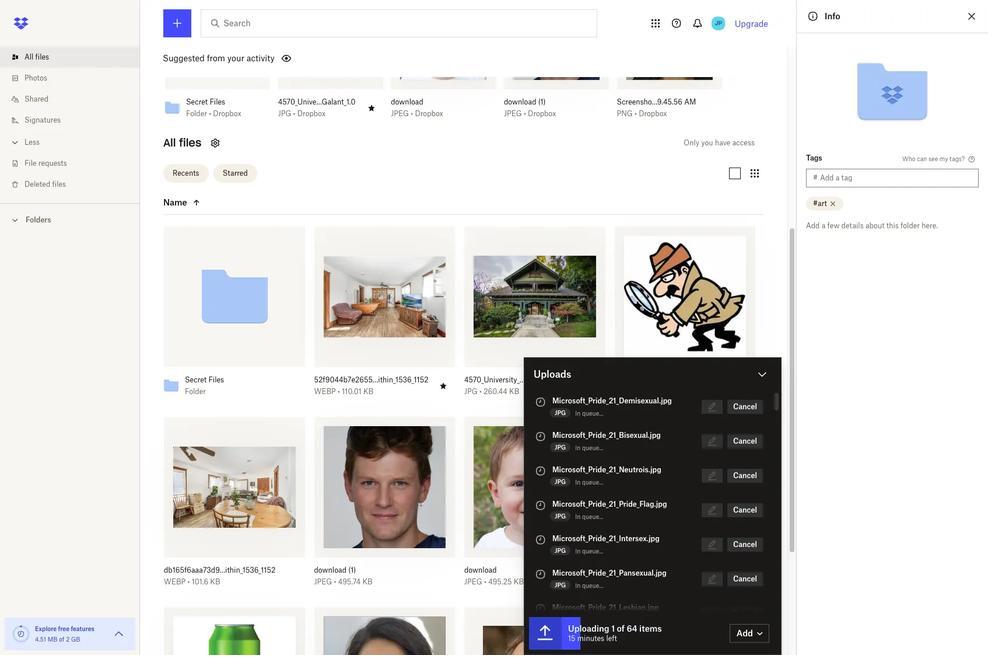 Task type: locate. For each thing, give the bounding box(es) containing it.
jpeg
[[391, 109, 409, 118], [504, 109, 522, 118], [314, 577, 332, 586], [465, 577, 483, 586]]

add inside popup button
[[737, 628, 754, 638]]

cancel button
[[728, 400, 764, 414], [728, 434, 764, 448], [728, 469, 764, 483], [728, 503, 764, 517], [728, 538, 764, 552], [728, 572, 764, 586], [728, 607, 764, 621]]

mb
[[48, 636, 57, 643]]

name button
[[163, 196, 262, 210]]

2 in queue... from the top
[[576, 444, 604, 451]]

1 horizontal spatial all files
[[163, 136, 202, 149]]

1 dropbox from the left
[[213, 109, 241, 118]]

file, screenshot 2023-10-19 at 9.45.56 am.png row
[[314, 607, 455, 655]]

4 cancel from the top
[[734, 506, 758, 514]]

download button inside the file, download.jpeg row
[[465, 566, 580, 575]]

microsoft_pride_21_pride_flag.jpg
[[553, 500, 668, 508]]

recents button
[[163, 164, 209, 183]]

upgrade
[[735, 18, 769, 28]]

0 vertical spatial secret files button
[[186, 97, 249, 107]]

of right 1
[[617, 624, 625, 633]]

db165f6aaa73d9…ithin_1536_1152 webp • 101.6 kb
[[164, 566, 276, 586]]

dropbox inside download (1) jpeg • dropbox
[[528, 109, 557, 118]]

6 cancel from the top
[[734, 574, 758, 583]]

jpg down microsoft_pride_21_intersex.jpg
[[555, 547, 566, 554]]

file, download (1).jpeg row
[[310, 417, 455, 595]]

0 vertical spatial add
[[807, 221, 821, 230]]

file, download.jpeg row
[[460, 417, 606, 595]]

0 vertical spatial download (1) button
[[504, 97, 584, 107]]

download
[[391, 97, 424, 106], [504, 97, 537, 106], [314, 566, 347, 575], [465, 566, 497, 575]]

• inside the screensho…9.45.56 am png • dropbox
[[635, 109, 637, 118]]

jpg down microsoft_pride_21_pride_flag.jpg
[[555, 513, 566, 520]]

• inside 52f9044b7e2655…ithin_1536_1152 webp • 110.01 kb
[[338, 387, 340, 396]]

jpg for microsoft_pride_21_neutrois.jpg
[[555, 478, 566, 485]]

microsoft_pride_21_lesbian.jpg cancel
[[553, 603, 758, 618]]

files inside "link"
[[52, 180, 66, 189]]

1 upload pending image from the top
[[534, 395, 548, 409]]

0 vertical spatial upload pending image
[[534, 464, 548, 478]]

in
[[576, 410, 581, 417], [576, 444, 581, 451], [576, 479, 581, 486], [576, 513, 581, 520], [576, 548, 581, 555], [576, 582, 581, 589]]

in queue... for microsoft_pride_21_intersex.jpg
[[576, 548, 604, 555]]

folder inside secret files folder • dropbox
[[186, 109, 207, 118]]

secret files button inside row
[[185, 375, 284, 385]]

download for download (1) jpeg • dropbox
[[504, 97, 537, 106]]

1 vertical spatial all
[[163, 136, 176, 149]]

files for secret files folder • dropbox
[[210, 97, 225, 106]]

52f9044b7e2655…ithin_1536_1152 webp • 110.01 kb
[[314, 375, 429, 396]]

1 vertical spatial files
[[179, 136, 202, 149]]

0 vertical spatial of
[[617, 624, 625, 633]]

0 vertical spatial all
[[25, 53, 33, 61]]

3 dropbox from the left
[[415, 109, 444, 118]]

of inside explore free features 4.51 mb of 2 gb
[[59, 636, 64, 643]]

in for microsoft_pride_21_pansexual.jpg
[[576, 582, 581, 589]]

5 dropbox from the left
[[639, 109, 668, 118]]

0 horizontal spatial jpeg • dropbox button
[[391, 109, 471, 118]]

5 queue... from the top
[[583, 548, 604, 555]]

upload pending image
[[534, 464, 548, 478], [534, 602, 548, 616]]

kb down the 4570_university_…ierre_galant_1.0
[[510, 387, 520, 396]]

0 horizontal spatial (1)
[[349, 566, 356, 575]]

all files up recents
[[163, 136, 202, 149]]

2 upload pending image from the top
[[534, 430, 548, 444]]

upload pending image for microsoft_pride_21_intersex.jpg
[[534, 533, 548, 547]]

52f9044b7e2655…ithin_1536_1152
[[314, 375, 429, 384]]

png
[[617, 109, 633, 118]]

about
[[866, 221, 885, 230]]

1 in from the top
[[576, 410, 581, 417]]

jpg down the '4570_unive…galant_1.0'
[[278, 109, 292, 118]]

secret inside secret files folder • dropbox
[[186, 97, 208, 106]]

2 cancel from the top
[[734, 437, 758, 445]]

jpg down microsoft_pride_21_bisexual.jpg
[[555, 444, 566, 451]]

all files up photos
[[25, 53, 49, 61]]

webp
[[314, 387, 336, 396], [164, 577, 186, 586], [615, 577, 637, 586]]

(1) inside download (1) jpeg • 495.74 kb
[[349, 566, 356, 575]]

folder inside secret files folder
[[185, 387, 206, 396]]

6 in from the top
[[576, 582, 581, 589]]

1 vertical spatial secret
[[185, 375, 207, 384]]

5 cancel from the top
[[734, 540, 758, 549]]

folder • dropbox button
[[186, 109, 249, 118]]

(1) inside download (1) jpeg • dropbox
[[539, 97, 546, 106]]

secret files button for secret files folder • dropbox
[[186, 97, 249, 107]]

2 queue... from the top
[[583, 444, 604, 451]]

download inside download (1) jpeg • dropbox
[[504, 97, 537, 106]]

1
[[612, 624, 615, 633]]

1 vertical spatial (1)
[[349, 566, 356, 575]]

4570_university_…ierre_galant_1.0
[[465, 375, 577, 384]]

1 horizontal spatial (1)
[[539, 97, 546, 106]]

jpg up microsoft_pride_21_demisexual.jpg
[[615, 387, 628, 396]]

4570_university_…ierre_galant_1.0 button
[[465, 375, 580, 385]]

files for all files 'link'
[[35, 53, 49, 61]]

dropbox image
[[9, 12, 33, 35]]

inline-
[[676, 566, 697, 575]]

dropbox for screensho…9.45.56 am
[[639, 109, 668, 118]]

cancel button for microsoft_pride_21_intersex.jpg
[[728, 538, 764, 552]]

0 horizontal spatial add
[[737, 628, 754, 638]]

kb inside file, 1703238.jpg row
[[656, 387, 666, 396]]

1 horizontal spatial of
[[617, 624, 625, 633]]

webp inside db165f6aaa73d9…ithin_1536_1152 webp • 101.6 kb
[[164, 577, 186, 586]]

all files
[[25, 53, 49, 61], [163, 136, 202, 149]]

cancel for microsoft_pride_21_pansexual.jpg
[[734, 574, 758, 583]]

0 horizontal spatial all
[[25, 53, 33, 61]]

microsoft_pride_21_demisexual.jpg
[[553, 396, 673, 405]]

6 in queue... from the top
[[576, 582, 604, 589]]

all up photos
[[25, 53, 33, 61]]

uploading file image
[[530, 617, 562, 650]]

kb down 52f9044b7e2655…ithin_1536_1152 button
[[364, 387, 374, 396]]

file, inflatable-pants-today-inline-200227-5.webp row
[[610, 417, 756, 595]]

uploading
[[569, 624, 610, 633]]

download (1) button inside row
[[314, 566, 430, 575]]

minutes
[[578, 634, 605, 643]]

3 cancel from the top
[[734, 471, 758, 480]]

1 horizontal spatial files
[[52, 180, 66, 189]]

secret for secret files folder
[[185, 375, 207, 384]]

• inside download jpeg • dropbox
[[411, 109, 413, 118]]

• inside download (1) jpeg • 495.74 kb
[[334, 577, 337, 586]]

queue... down microsoft_pride_21_bisexual.jpg
[[583, 444, 604, 451]]

download button for download jpeg • dropbox
[[391, 97, 471, 107]]

download (1) button for download (1) jpeg • dropbox
[[504, 97, 584, 107]]

few
[[828, 221, 840, 230]]

0 vertical spatial files
[[210, 97, 225, 106]]

download (1) button for download (1) jpeg • 495.74 kb
[[314, 566, 430, 575]]

jpg
[[278, 109, 292, 118], [465, 387, 478, 396], [615, 387, 628, 396], [555, 409, 566, 416], [555, 444, 566, 451], [555, 478, 566, 485], [555, 513, 566, 520], [555, 547, 566, 554], [555, 581, 566, 588]]

jpg inside 4570_unive…galant_1.0 jpg • dropbox
[[278, 109, 292, 118]]

jpeg inside download (1) jpeg • 495.74 kb
[[314, 577, 332, 586]]

• inside 4570_unive…galant_1.0 jpg • dropbox
[[293, 109, 296, 118]]

1 cancel button from the top
[[728, 400, 764, 414]]

1 vertical spatial add
[[737, 628, 754, 638]]

webp left 101.6 at left
[[164, 577, 186, 586]]

200227-
[[697, 566, 725, 575]]

dropbox for download (1)
[[528, 109, 557, 118]]

download inside download (1) jpeg • 495.74 kb
[[314, 566, 347, 575]]

0 vertical spatial all files
[[25, 53, 49, 61]]

4 cancel button from the top
[[728, 503, 764, 517]]

4 upload pending image from the top
[[534, 533, 548, 547]]

file, the_sphere_at_the_venetian_resort_(53098837453).jpg row
[[615, 607, 756, 655]]

download for download (1) jpeg • 495.74 kb
[[314, 566, 347, 575]]

download inside download jpeg • 495.25 kb
[[465, 566, 497, 575]]

download (1) button
[[504, 97, 584, 107], [314, 566, 430, 575]]

file, istockphoto-610015062-612x612.jpg row
[[164, 607, 305, 655]]

4570_unive…galant_1.0 jpg • dropbox
[[278, 97, 356, 118]]

5 in from the top
[[576, 548, 581, 555]]

dropbox inside the screensho…9.45.56 am png • dropbox
[[639, 109, 668, 118]]

4 queue... from the top
[[583, 513, 604, 520]]

of inside 'uploading 1 of 64 items 15 minutes left'
[[617, 624, 625, 633]]

uploads alert
[[524, 357, 782, 655]]

Search in folder "Dropbox" text field
[[224, 17, 573, 30]]

0 horizontal spatial all files
[[25, 53, 49, 61]]

all inside 'link'
[[25, 53, 33, 61]]

files right deleted
[[52, 180, 66, 189]]

• inside download jpeg • 495.25 kb
[[485, 577, 487, 586]]

2 dropbox from the left
[[298, 109, 326, 118]]

download inside download jpeg • dropbox
[[391, 97, 424, 106]]

jpg left 260.44
[[465, 387, 478, 396]]

1 vertical spatial download (1) button
[[314, 566, 430, 575]]

folders button
[[0, 211, 140, 228]]

folder
[[901, 221, 921, 230]]

0 vertical spatial files
[[35, 53, 49, 61]]

jpg for microsoft_pride_21_pansexual.jpg
[[555, 581, 566, 588]]

5 cancel button from the top
[[728, 538, 764, 552]]

cancel button for microsoft_pride_21_pansexual.jpg
[[728, 572, 764, 586]]

3 in queue... from the top
[[576, 479, 604, 486]]

kb down "pants…-" at bottom
[[659, 577, 669, 586]]

files inside secret files folder • dropbox
[[210, 97, 225, 106]]

1 horizontal spatial webp
[[314, 387, 336, 396]]

db165f6aaa73d9…ithin_1536_1152 button
[[164, 566, 279, 575]]

in down microsoft_pride_21_intersex.jpg
[[576, 548, 581, 555]]

queue... down microsoft_pride_21_pride_flag.jpg
[[583, 513, 604, 520]]

0 vertical spatial secret
[[186, 97, 208, 106]]

cancel for microsoft_pride_21_pride_flag.jpg
[[734, 506, 758, 514]]

1 vertical spatial of
[[59, 636, 64, 643]]

0 vertical spatial download button
[[391, 97, 471, 107]]

add
[[807, 221, 821, 230], [737, 628, 754, 638]]

in down microsoft_pride_21_neutrois.jpg
[[576, 479, 581, 486]]

microsoft_pride_21_lesbian.jpg
[[553, 603, 659, 612]]

in queue... for microsoft_pride_21_pride_flag.jpg
[[576, 513, 604, 520]]

1 cancel from the top
[[734, 402, 758, 411]]

queue...
[[583, 410, 604, 417], [583, 444, 604, 451], [583, 479, 604, 486], [583, 513, 604, 520], [583, 548, 604, 555], [583, 582, 604, 589]]

1 vertical spatial files
[[209, 375, 224, 384]]

1 vertical spatial download button
[[465, 566, 580, 575]]

in up microsoft_pride_21_bisexual.jpg
[[576, 410, 581, 417]]

2 vertical spatial files
[[52, 180, 66, 189]]

3 in from the top
[[576, 479, 581, 486]]

webp left 110.01
[[314, 387, 336, 396]]

file, screenshot 2023-11-13 at 10.51.08 am.png row
[[465, 607, 606, 655]]

1 horizontal spatial download (1) button
[[504, 97, 584, 107]]

secret inside secret files folder
[[185, 375, 207, 384]]

6 queue... from the top
[[583, 582, 604, 589]]

in queue... down microsoft_pride_21_neutrois.jpg
[[576, 479, 604, 486]]

3 queue... from the top
[[583, 479, 604, 486]]

1 vertical spatial secret files button
[[185, 375, 284, 385]]

queue... for microsoft_pride_21_bisexual.jpg
[[583, 444, 604, 451]]

folder settings image
[[209, 136, 223, 150]]

7 cancel from the top
[[734, 609, 758, 618]]

webp inside 52f9044b7e2655…ithin_1536_1152 webp • 110.01 kb
[[314, 387, 336, 396]]

less image
[[9, 137, 21, 148]]

in queue... down microsoft_pride_21_bisexual.jpg
[[576, 444, 604, 451]]

0 vertical spatial folder
[[186, 109, 207, 118]]

of left the '2'
[[59, 636, 64, 643]]

0 horizontal spatial files
[[35, 53, 49, 61]]

2 upload pending image from the top
[[534, 602, 548, 616]]

files for deleted files "link"
[[52, 180, 66, 189]]

files inside 'link'
[[35, 53, 49, 61]]

in down microsoft_pride_21_pride_flag.jpg
[[576, 513, 581, 520]]

from
[[207, 53, 225, 63]]

0 horizontal spatial download (1) button
[[314, 566, 430, 575]]

in queue... down microsoft_pride_21_intersex.jpg
[[576, 548, 604, 555]]

dropbox for secret files
[[213, 109, 241, 118]]

inflatable-pants…-inline-200227-5 webp • 53.6 kb
[[615, 566, 730, 586]]

signatures link
[[9, 110, 140, 131]]

4 dropbox from the left
[[528, 109, 557, 118]]

jpg • dropbox button
[[278, 109, 358, 118]]

files
[[210, 97, 225, 106], [209, 375, 224, 384]]

2 horizontal spatial files
[[179, 136, 202, 149]]

upload pending image for microsoft_pride_21_bisexual.jpg
[[534, 430, 548, 444]]

tags
[[807, 154, 823, 162]]

all up recents
[[163, 136, 176, 149]]

2 jpeg • dropbox button from the left
[[504, 109, 584, 118]]

files inside secret files folder
[[209, 375, 224, 384]]

• inside db165f6aaa73d9…ithin_1536_1152 webp • 101.6 kb
[[188, 577, 190, 586]]

110.01
[[342, 387, 362, 396]]

microsoft_pride_21_neutrois.jpg
[[553, 465, 662, 474]]

0 horizontal spatial of
[[59, 636, 64, 643]]

cancel for microsoft_pride_21_intersex.jpg
[[734, 540, 758, 549]]

inflatable-pants…-inline-200227-5 button
[[615, 566, 730, 575]]

queue... down microsoft_pride_21_intersex.jpg
[[583, 548, 604, 555]]

jpeg • dropbox button for download (1)
[[504, 109, 584, 118]]

1 horizontal spatial all
[[163, 136, 176, 149]]

kb inside 4570_university_…ierre_galant_1.0 jpg • 260.44 kb
[[510, 387, 520, 396]]

0 horizontal spatial webp
[[164, 577, 186, 586]]

jpg inside 4570_university_…ierre_galant_1.0 jpg • 260.44 kb
[[465, 387, 478, 396]]

pants…-
[[649, 566, 676, 575]]

1 queue... from the top
[[583, 410, 604, 417]]

add for add
[[737, 628, 754, 638]]

download for download jpeg • 495.25 kb
[[465, 566, 497, 575]]

queue... for microsoft_pride_21_pansexual.jpg
[[583, 582, 604, 589]]

3 cancel button from the top
[[728, 469, 764, 483]]

see
[[929, 155, 939, 162]]

in queue... down microsoft_pride_21_pride_flag.jpg
[[576, 513, 604, 520]]

jpeg • dropbox button for download
[[391, 109, 471, 118]]

files left the folder settings image
[[179, 136, 202, 149]]

kb right "26.08"
[[656, 387, 666, 396]]

1 jpeg • dropbox button from the left
[[391, 109, 471, 118]]

5 in queue... from the top
[[576, 548, 604, 555]]

cancel
[[734, 402, 758, 411], [734, 437, 758, 445], [734, 471, 758, 480], [734, 506, 758, 514], [734, 540, 758, 549], [734, 574, 758, 583], [734, 609, 758, 618]]

3 upload pending image from the top
[[534, 499, 548, 513]]

1 vertical spatial upload pending image
[[534, 602, 548, 616]]

in for microsoft_pride_21_demisexual.jpg
[[576, 410, 581, 417]]

dropbox inside secret files folder • dropbox
[[213, 109, 241, 118]]

2 cancel button from the top
[[728, 434, 764, 448]]

folder, secret files row
[[159, 226, 305, 405]]

6 cancel button from the top
[[728, 572, 764, 586]]

kb down db165f6aaa73d9…ithin_1536_1152
[[210, 577, 220, 586]]

deleted
[[25, 180, 50, 189]]

microsoft_pride_21_bisexual.jpg
[[553, 431, 661, 440]]

2 in from the top
[[576, 444, 581, 451]]

jpg down uploads
[[555, 409, 566, 416]]

in queue... down microsoft_pride_21_pansexual.jpg
[[576, 582, 604, 589]]

in queue... for microsoft_pride_21_demisexual.jpg
[[576, 410, 604, 417]]

53.6
[[643, 577, 658, 586]]

files up photos
[[35, 53, 49, 61]]

queue... down microsoft_pride_21_neutrois.jpg
[[583, 479, 604, 486]]

all files link
[[9, 47, 140, 68]]

1 upload pending image from the top
[[534, 464, 548, 478]]

in queue...
[[576, 410, 604, 417], [576, 444, 604, 451], [576, 479, 604, 486], [576, 513, 604, 520], [576, 548, 604, 555], [576, 582, 604, 589]]

file requests
[[25, 159, 67, 168]]

queue... down microsoft_pride_21_pansexual.jpg
[[583, 582, 604, 589]]

list
[[0, 40, 140, 203]]

in down microsoft_pride_21_pansexual.jpg
[[576, 582, 581, 589]]

kb right 495.74 on the left of page
[[363, 577, 373, 586]]

folders
[[26, 215, 51, 224]]

• inside download (1) jpeg • dropbox
[[524, 109, 526, 118]]

kb right 495.25
[[514, 577, 524, 586]]

jpeg inside download jpeg • 495.25 kb
[[465, 577, 483, 586]]

0 vertical spatial (1)
[[539, 97, 546, 106]]

queue... down microsoft_pride_21_demisexual.jpg
[[583, 410, 604, 417]]

4 in from the top
[[576, 513, 581, 520]]

1 horizontal spatial add
[[807, 221, 821, 230]]

jpg down microsoft_pride_21_neutrois.jpg
[[555, 478, 566, 485]]

4 in queue... from the top
[[576, 513, 604, 520]]

download button
[[391, 97, 471, 107], [465, 566, 580, 575]]

in down microsoft_pride_21_bisexual.jpg
[[576, 444, 581, 451]]

in queue... down microsoft_pride_21_demisexual.jpg
[[576, 410, 604, 417]]

upload pending image
[[534, 395, 548, 409], [534, 430, 548, 444], [534, 499, 548, 513], [534, 533, 548, 547], [534, 567, 548, 581]]

1 in queue... from the top
[[576, 410, 604, 417]]

jpg up microsoft_pride_21_lesbian.jpg
[[555, 581, 566, 588]]

5 upload pending image from the top
[[534, 567, 548, 581]]

1 vertical spatial folder
[[185, 387, 206, 396]]

• inside file, 1703238.jpg row
[[630, 387, 633, 396]]

kb inside db165f6aaa73d9…ithin_1536_1152 webp • 101.6 kb
[[210, 577, 220, 586]]

webp down inflatable-
[[615, 577, 637, 586]]

2 horizontal spatial webp
[[615, 577, 637, 586]]

1 horizontal spatial jpeg • dropbox button
[[504, 109, 584, 118]]



Task type: vqa. For each thing, say whether or not it's contained in the screenshot.
something
no



Task type: describe. For each thing, give the bounding box(es) containing it.
(1) for 495.74
[[349, 566, 356, 575]]

add for add a few details about this folder here.
[[807, 221, 821, 230]]

upload pending image for microsoft_pride_21_pansexual.jpg
[[534, 567, 548, 581]]

info
[[826, 11, 841, 21]]

who can see my tags? image
[[968, 155, 977, 164]]

who can see my tags?
[[903, 155, 966, 162]]

shared link
[[9, 89, 140, 110]]

microsoft_pride_21_pansexual.jpg
[[553, 569, 667, 577]]

queue... for microsoft_pride_21_intersex.jpg
[[583, 548, 604, 555]]

4570_unive…galant_1.0
[[278, 97, 356, 106]]

495.25
[[489, 577, 512, 586]]

screensho…9.45.56 am png • dropbox
[[617, 97, 697, 118]]

download button for download jpeg • 495.25 kb
[[465, 566, 580, 575]]

microsoft_pride_21_intersex.jpg
[[553, 534, 660, 543]]

can
[[918, 155, 928, 162]]

inflatable-
[[615, 566, 649, 575]]

jpg for microsoft_pride_21_bisexual.jpg
[[555, 444, 566, 451]]

who
[[903, 155, 916, 162]]

jpg for microsoft_pride_21_demisexual.jpg
[[555, 409, 566, 416]]

gb
[[71, 636, 80, 643]]

explore free features 4.51 mb of 2 gb
[[35, 625, 95, 643]]

64
[[627, 624, 638, 633]]

4.51
[[35, 636, 46, 643]]

starred
[[223, 169, 248, 178]]

cancel button for microsoft_pride_21_pride_flag.jpg
[[728, 503, 764, 517]]

kb inside download jpeg • 495.25 kb
[[514, 577, 524, 586]]

files for secret files folder
[[209, 375, 224, 384]]

dropbox inside download jpeg • dropbox
[[415, 109, 444, 118]]

jpg • 26.08 kb
[[615, 387, 666, 396]]

download for download jpeg • dropbox
[[391, 97, 424, 106]]

jp button
[[710, 14, 728, 33]]

signatures
[[25, 116, 61, 124]]

db165f6aaa73d9…ithin_1536_1152
[[164, 566, 276, 575]]

list containing all files
[[0, 40, 140, 203]]

am
[[685, 97, 697, 106]]

in queue... for microsoft_pride_21_bisexual.jpg
[[576, 444, 604, 451]]

file, 4570_university_ave____pierre_galant_1.0.jpg row
[[460, 226, 606, 405]]

explore
[[35, 625, 57, 632]]

screensho…9.45.56
[[617, 97, 683, 106]]

1 vertical spatial all files
[[163, 136, 202, 149]]

101.6
[[192, 577, 208, 586]]

secret files button for secret files folder
[[185, 375, 284, 385]]

webp for webp • 101.6 kb
[[164, 577, 186, 586]]

queue... for microsoft_pride_21_pride_flag.jpg
[[583, 513, 604, 520]]

• inside secret files folder • dropbox
[[209, 109, 211, 118]]

upload pending image for microsoft_pride_21_pride_flag.jpg
[[534, 499, 548, 513]]

requests
[[38, 159, 67, 168]]

download (1) jpeg • dropbox
[[504, 97, 557, 118]]

secret for secret files folder • dropbox
[[186, 97, 208, 106]]

jpeg inside download (1) jpeg • dropbox
[[504, 109, 522, 118]]

jpg for microsoft_pride_21_pride_flag.jpg
[[555, 513, 566, 520]]

cancel button for microsoft_pride_21_bisexual.jpg
[[728, 434, 764, 448]]

screensho…9.45.56 am button
[[617, 97, 697, 107]]

left
[[607, 634, 618, 643]]

4570_university_…ierre_galant_1.0 jpg • 260.44 kb
[[465, 375, 577, 396]]

your
[[228, 53, 245, 63]]

#
[[814, 173, 819, 182]]

file requests link
[[9, 153, 140, 174]]

cancel for microsoft_pride_21_neutrois.jpg
[[734, 471, 758, 480]]

uploading 1 of 64 items 15 minutes left
[[569, 624, 662, 643]]

in for microsoft_pride_21_bisexual.jpg
[[576, 444, 581, 451]]

file, 52f9044b7e2655d26eb85c0b2abdc392-uncropped_scaled_within_1536_1152.webp row
[[310, 226, 455, 405]]

png • dropbox button
[[617, 109, 697, 118]]

2
[[66, 636, 70, 643]]

name
[[163, 197, 187, 207]]

photos link
[[9, 68, 140, 89]]

uploads
[[534, 368, 572, 380]]

in for microsoft_pride_21_pride_flag.jpg
[[576, 513, 581, 520]]

cancel for microsoft_pride_21_demisexual.jpg
[[734, 402, 758, 411]]

in for microsoft_pride_21_intersex.jpg
[[576, 548, 581, 555]]

webp inside inflatable-pants…-inline-200227-5 webp • 53.6 kb
[[615, 577, 637, 586]]

in queue... for microsoft_pride_21_neutrois.jpg
[[576, 479, 604, 486]]

#art
[[814, 199, 828, 208]]

#art button
[[807, 197, 844, 211]]

recents
[[173, 169, 199, 178]]

cancel for microsoft_pride_21_bisexual.jpg
[[734, 437, 758, 445]]

dropbox inside 4570_unive…galant_1.0 jpg • dropbox
[[298, 109, 326, 118]]

add button
[[730, 624, 770, 643]]

activity
[[247, 53, 275, 63]]

(1) for dropbox
[[539, 97, 546, 106]]

deleted files
[[25, 180, 66, 189]]

Add a tag text field
[[821, 172, 973, 184]]

file
[[25, 159, 37, 168]]

have
[[716, 138, 731, 147]]

this
[[887, 221, 900, 230]]

add a few details about this folder here.
[[807, 221, 939, 230]]

in queue... for microsoft_pride_21_pansexual.jpg
[[576, 582, 604, 589]]

52f9044b7e2655…ithin_1536_1152 button
[[314, 375, 430, 385]]

• inside inflatable-pants…-inline-200227-5 webp • 53.6 kb
[[639, 577, 641, 586]]

jpg for microsoft_pride_21_intersex.jpg
[[555, 547, 566, 554]]

jpeg inside download jpeg • dropbox
[[391, 109, 409, 118]]

in for microsoft_pride_21_neutrois.jpg
[[576, 479, 581, 486]]

webp for webp • 110.01 kb
[[314, 387, 336, 396]]

details
[[842, 221, 864, 230]]

secret files folder • dropbox
[[186, 97, 241, 118]]

• inside 4570_university_…ierre_galant_1.0 jpg • 260.44 kb
[[480, 387, 482, 396]]

kb inside 52f9044b7e2655…ithin_1536_1152 webp • 110.01 kb
[[364, 387, 374, 396]]

download (1) jpeg • 495.74 kb
[[314, 566, 373, 586]]

file, 1703238.jpg row
[[610, 226, 756, 405]]

download jpeg • 495.25 kb
[[465, 566, 524, 586]]

495.74
[[338, 577, 361, 586]]

my
[[940, 155, 949, 162]]

suggested from your activity
[[163, 53, 275, 63]]

all files list item
[[0, 47, 140, 68]]

jp
[[715, 19, 723, 27]]

26.08
[[634, 387, 654, 396]]

uploading file status
[[530, 617, 562, 652]]

folder for secret files folder • dropbox
[[186, 109, 207, 118]]

upload pending image for microsoft_pride_21_demisexual.jpg
[[534, 395, 548, 409]]

deleted files link
[[9, 174, 140, 195]]

cancel button for microsoft_pride_21_demisexual.jpg
[[728, 400, 764, 414]]

starred button
[[213, 164, 257, 183]]

15
[[569, 634, 576, 643]]

less
[[25, 138, 40, 147]]

a
[[822, 221, 826, 230]]

cancel button for microsoft_pride_21_neutrois.jpg
[[728, 469, 764, 483]]

upgrade link
[[735, 18, 769, 28]]

cancel inside microsoft_pride_21_lesbian.jpg cancel
[[734, 609, 758, 618]]

7 cancel button from the top
[[728, 607, 764, 621]]

photos
[[25, 74, 47, 82]]

kb inside download (1) jpeg • 495.74 kb
[[363, 577, 373, 586]]

5
[[725, 566, 730, 575]]

close right sidebar image
[[966, 9, 980, 23]]

folder for secret files folder
[[185, 387, 206, 396]]

here.
[[923, 221, 939, 230]]

all files inside all files 'link'
[[25, 53, 49, 61]]

shared
[[25, 95, 48, 103]]

4570_unive…galant_1.0 button
[[278, 97, 358, 107]]

you
[[702, 138, 714, 147]]

free
[[58, 625, 69, 632]]

features
[[71, 625, 95, 632]]

file, db165f6aaa73d95c9004256537e7037b-uncropped_scaled_within_1536_1152.webp row
[[159, 417, 305, 595]]

kb inside inflatable-pants…-inline-200227-5 webp • 53.6 kb
[[659, 577, 669, 586]]

quota usage element
[[12, 625, 30, 643]]

queue... for microsoft_pride_21_demisexual.jpg
[[583, 410, 604, 417]]

queue... for microsoft_pride_21_neutrois.jpg
[[583, 479, 604, 486]]

260.44
[[484, 387, 508, 396]]

only you have access
[[684, 138, 755, 147]]

suggested
[[163, 53, 205, 63]]

items
[[640, 624, 662, 633]]



